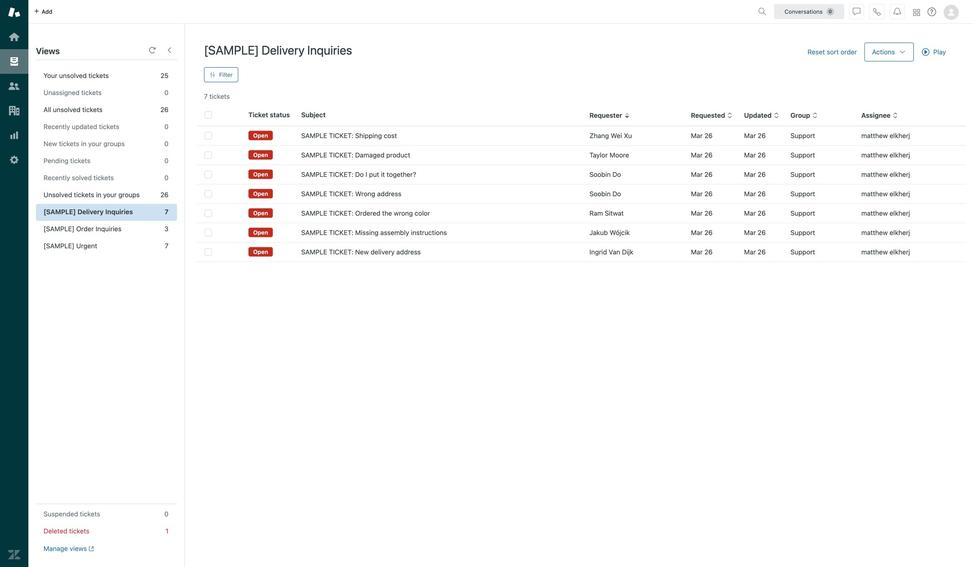 Task type: vqa. For each thing, say whether or not it's contained in the screenshot.
format text image
no



Task type: locate. For each thing, give the bounding box(es) containing it.
admin image
[[8, 154, 20, 166]]

row
[[197, 126, 967, 146], [197, 146, 967, 165], [197, 165, 967, 184], [197, 184, 967, 204], [197, 204, 967, 223], [197, 223, 967, 243], [197, 243, 967, 262]]

hide panel views image
[[166, 46, 173, 54]]

reporting image
[[8, 129, 20, 142]]

customers image
[[8, 80, 20, 92]]

1 row from the top
[[197, 126, 967, 146]]

4 row from the top
[[197, 184, 967, 204]]

get started image
[[8, 31, 20, 43]]

organizations image
[[8, 105, 20, 117]]

5 row from the top
[[197, 204, 967, 223]]

7 row from the top
[[197, 243, 967, 262]]

main element
[[0, 0, 28, 568]]

views image
[[8, 55, 20, 68]]

notifications image
[[894, 8, 902, 15]]



Task type: describe. For each thing, give the bounding box(es) containing it.
2 row from the top
[[197, 146, 967, 165]]

button displays agent's chat status as invisible. image
[[854, 8, 861, 15]]

zendesk support image
[[8, 6, 20, 18]]

zendesk products image
[[914, 9, 921, 16]]

opens in a new tab image
[[87, 547, 94, 552]]

refresh views pane image
[[149, 46, 156, 54]]

6 row from the top
[[197, 223, 967, 243]]

zendesk image
[[8, 549, 20, 562]]

3 row from the top
[[197, 165, 967, 184]]

get help image
[[928, 8, 937, 16]]



